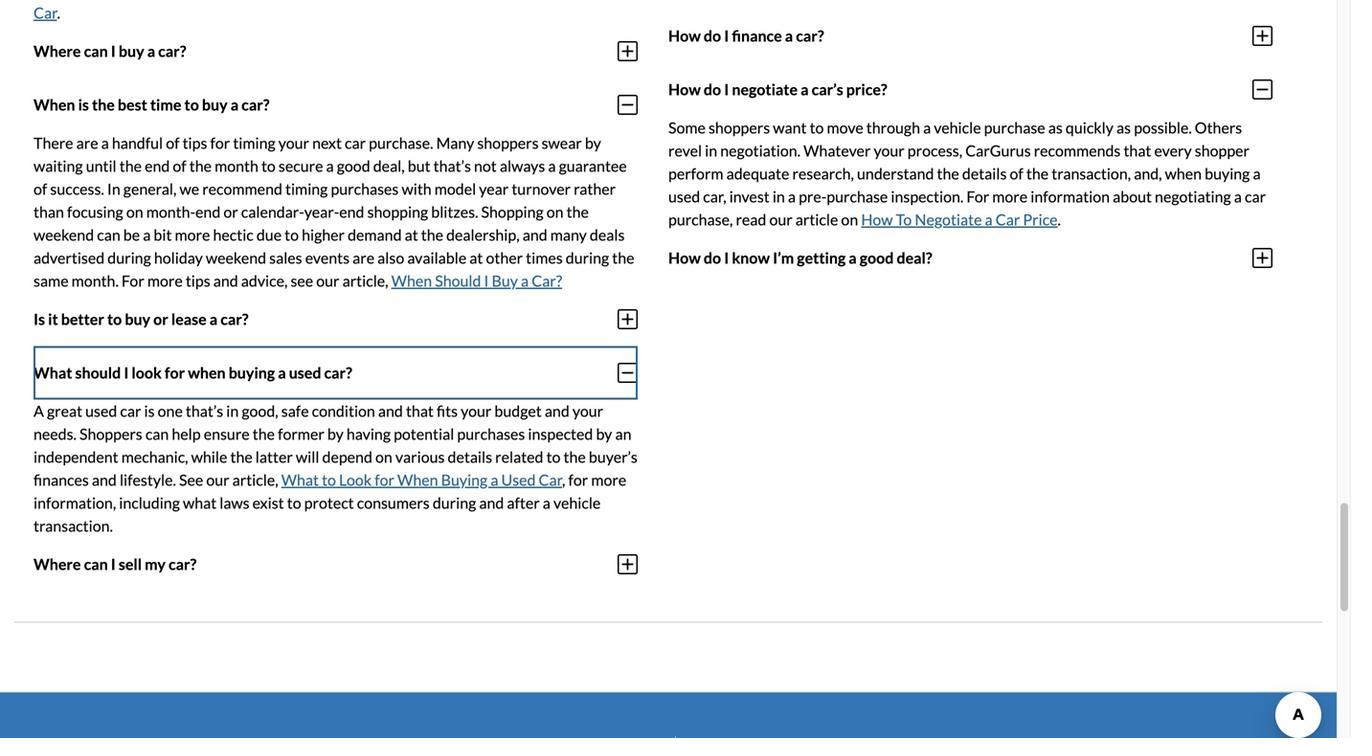 Task type: vqa. For each thing, say whether or not it's contained in the screenshot.
Topics
no



Task type: describe. For each thing, give the bounding box(es) containing it.
in inside a great used car is one that's in good, safe condition and that fits your budget and your needs. shoppers can help ensure the former by having potential purchases inspected by an independent mechanic, while the latter will depend on various details related to the buyer's finances and lifestyle. see our article,
[[226, 402, 239, 420]]

demand
[[348, 225, 402, 244]]

the inside when is the best time to buy a car? 'dropdown button'
[[92, 95, 115, 114]]

used inside dropdown button
[[289, 364, 321, 382]]

for inside 'some shoppers want to move through a vehicle purchase as quickly as possible. others revel in negotiation. whatever your process, cargurus recommends that every shopper perform adequate research, understand the details of the transaction, and, when buying a used car, invest in a pre-purchase inspection. for more information about negotiating a car purchase, read our article on'
[[967, 187, 990, 206]]

is it better to buy or lease a car?
[[34, 310, 249, 329]]

purchase.
[[369, 133, 434, 152]]

price
[[1024, 210, 1058, 229]]

to right month
[[262, 156, 276, 175]]

price?
[[847, 80, 888, 99]]

including
[[119, 494, 180, 512]]

0 horizontal spatial weekend
[[34, 225, 94, 244]]

than
[[34, 202, 64, 221]]

how to negotiate a car price .
[[862, 210, 1062, 229]]

look
[[339, 471, 372, 489]]

how for how do i know i'm getting a good deal?
[[669, 249, 701, 267]]

fits
[[437, 402, 458, 420]]

while
[[191, 448, 227, 466]]

we
[[180, 179, 199, 198]]

my
[[145, 555, 166, 574]]

vehicle inside , for more information, including what laws exist to protect consumers during and after a vehicle transaction.
[[554, 494, 601, 512]]

and,
[[1135, 164, 1163, 183]]

that's inside a great used car is one that's in good, safe condition and that fits your budget and your needs. shoppers can help ensure the former by having potential purchases inspected by an independent mechanic, while the latter will depend on various details related to the buyer's finances and lifestyle. see our article,
[[186, 402, 223, 420]]

rather
[[574, 179, 616, 198]]

i for negotiate
[[725, 80, 729, 99]]

1 horizontal spatial car
[[996, 210, 1021, 229]]

i for know
[[725, 249, 729, 267]]

guarantee
[[559, 156, 627, 175]]

1 vertical spatial car
[[539, 471, 562, 489]]

1 horizontal spatial weekend
[[206, 248, 266, 267]]

the up the information
[[1027, 164, 1049, 183]]

the up "many"
[[567, 202, 589, 221]]

holiday
[[154, 248, 203, 267]]

shopping
[[482, 202, 544, 221]]

the down the good,
[[253, 425, 275, 443]]

a great used car is one that's in good, safe condition and that fits your budget and your needs. shoppers can help ensure the former by having potential purchases inspected by an independent mechanic, while the latter will depend on various details related to the buyer's finances and lifestyle. see our article,
[[34, 402, 638, 489]]

there are a handful of tips for timing your next car purchase. many shoppers swear by waiting until the end of the month to secure a good deal, but that's not always a guarantee of success. in general, we recommend timing purchases with model year turnover rather than focusing on month-end or calendar-year-end shopping blitzes. shopping on the weekend can be a bit more hectic due to higher demand at the dealership, and many deals advertised during holiday weekend sales events are also available at other times during the same month. for more tips and advice, see our article,
[[34, 133, 635, 290]]

having
[[347, 425, 391, 443]]

consumers
[[357, 494, 430, 512]]

for inside , for more information, including what laws exist to protect consumers during and after a vehicle transaction.
[[569, 471, 589, 489]]

where for where can i sell my car?
[[34, 555, 81, 574]]

hectic
[[213, 225, 254, 244]]

0 horizontal spatial during
[[108, 248, 151, 267]]

to
[[897, 210, 912, 229]]

of inside 'some shoppers want to move through a vehicle purchase as quickly as possible. others revel in negotiation. whatever your process, cargurus recommends that every shopper perform adequate research, understand the details of the transaction, and, when buying a used car, invest in a pre-purchase inspection. for more information about negotiating a car purchase, read our article on'
[[1010, 164, 1024, 183]]

buying inside 'some shoppers want to move through a vehicle purchase as quickly as possible. others revel in negotiation. whatever your process, cargurus recommends that every shopper perform adequate research, understand the details of the transaction, and, when buying a used car, invest in a pre-purchase inspection. for more information about negotiating a car purchase, read our article on'
[[1206, 164, 1251, 183]]

of up than
[[34, 179, 47, 198]]

read
[[736, 210, 767, 229]]

be
[[123, 225, 140, 244]]

for up "consumers"
[[375, 471, 395, 489]]

same
[[34, 271, 69, 290]]

a
[[34, 402, 44, 420]]

good inside the there are a handful of tips for timing your next car purchase. many shoppers swear by waiting until the end of the month to secure a good deal, but that's not always a guarantee of success. in general, we recommend timing purchases with model year turnover rather than focusing on month-end or calendar-year-end shopping blitzes. shopping on the weekend can be a bit more hectic due to higher demand at the dealership, and many deals advertised during holiday weekend sales events are also available at other times during the same month. for more tips and advice, see our article,
[[337, 156, 370, 175]]

how do i negotiate a car's price?
[[669, 80, 888, 99]]

your inside the there are a handful of tips for timing your next car purchase. many shoppers swear by waiting until the end of the month to secure a good deal, but that's not always a guarantee of success. in general, we recommend timing purchases with model year turnover rather than focusing on month-end or calendar-year-end shopping blitzes. shopping on the weekend can be a bit more hectic due to higher demand at the dealership, and many deals advertised during holiday weekend sales events are also available at other times during the same month. for more tips and advice, see our article,
[[279, 133, 309, 152]]

inspection.
[[891, 187, 964, 206]]

will
[[296, 448, 319, 466]]

your inside 'some shoppers want to move through a vehicle purchase as quickly as possible. others revel in negotiation. whatever your process, cargurus recommends that every shopper perform adequate research, understand the details of the transaction, and, when buying a used car, invest in a pre-purchase inspection. for more information about negotiating a car purchase, read our article on'
[[874, 141, 905, 160]]

0 vertical spatial timing
[[233, 133, 276, 152]]

the up we
[[189, 156, 212, 175]]

what to look for when buying a used car link
[[281, 471, 562, 489]]

month.
[[72, 271, 119, 290]]

2 horizontal spatial end
[[339, 202, 365, 221]]

plus square image for is it better to buy or lease a car?
[[618, 308, 638, 331]]

the down process,
[[938, 164, 960, 183]]

minus square image for a great used car is one that's in good, safe condition and that fits your budget and your needs. shoppers can help ensure the former by having potential purchases inspected by an independent mechanic, while the latter will depend on various details related to the buyer's finances and lifestyle. see our article,
[[618, 362, 638, 385]]

process,
[[908, 141, 963, 160]]

purchases inside a great used car is one that's in good, safe condition and that fits your budget and your needs. shoppers can help ensure the former by having potential purchases inspected by an independent mechanic, while the latter will depend on various details related to the buyer's finances and lifestyle. see our article,
[[457, 425, 525, 443]]

our inside 'some shoppers want to move through a vehicle purchase as quickly as possible. others revel in negotiation. whatever your process, cargurus recommends that every shopper perform adequate research, understand the details of the transaction, and, when buying a used car, invest in a pre-purchase inspection. for more information about negotiating a car purchase, read our article on'
[[770, 210, 793, 229]]

1 as from the left
[[1049, 118, 1063, 137]]

car,
[[704, 187, 727, 206]]

car inside the there are a handful of tips for timing your next car purchase. many shoppers swear by waiting until the end of the month to secure a good deal, but that's not always a guarantee of success. in general, we recommend timing purchases with model year turnover rather than focusing on month-end or calendar-year-end shopping blitzes. shopping on the weekend can be a bit more hectic due to higher demand at the dealership, and many deals advertised during holiday weekend sales events are also available at other times during the same month. for more tips and advice, see our article,
[[345, 133, 366, 152]]

finance
[[732, 26, 783, 45]]

minus square image for some shoppers want to move through a vehicle purchase as quickly as possible. others revel in negotiation. whatever your process, cargurus recommends that every shopper perform adequate research, understand the details of the transaction, and, when buying a used car, invest in a pre-purchase inspection. for more information about negotiating a car purchase, read our article on
[[1253, 78, 1273, 101]]

see
[[179, 471, 203, 489]]

in
[[107, 179, 120, 198]]

through
[[867, 118, 921, 137]]

with
[[402, 179, 432, 198]]

details inside a great used car is one that's in good, safe condition and that fits your budget and your needs. shoppers can help ensure the former by having potential purchases inspected by an independent mechanic, while the latter will depend on various details related to the buyer's finances and lifestyle. see our article,
[[448, 448, 493, 466]]

is it better to buy or lease a car? button
[[34, 293, 638, 346]]

0 horizontal spatial are
[[76, 133, 98, 152]]

when inside dropdown button
[[188, 364, 226, 382]]

depend
[[322, 448, 373, 466]]

your right "fits"
[[461, 402, 492, 420]]

car? inside dropdown button
[[221, 310, 249, 329]]

about
[[1114, 187, 1153, 206]]

1 horizontal spatial in
[[705, 141, 718, 160]]

buy inside is it better to buy or lease a car? dropdown button
[[125, 310, 151, 329]]

more inside , for more information, including what laws exist to protect consumers during and after a vehicle transaction.
[[592, 471, 627, 489]]

and up times
[[523, 225, 548, 244]]

of up we
[[173, 156, 187, 175]]

lease
[[171, 310, 207, 329]]

understand
[[858, 164, 935, 183]]

on up "many"
[[547, 202, 564, 221]]

other
[[486, 248, 523, 267]]

plus square image for where can i buy a car?
[[618, 40, 638, 63]]

safe
[[281, 402, 309, 420]]

month
[[215, 156, 259, 175]]

car? up time
[[158, 42, 186, 60]]

a inside , for more information, including what laws exist to protect consumers during and after a vehicle transaction.
[[543, 494, 551, 512]]

related
[[496, 448, 544, 466]]

where can i sell my car? button
[[34, 538, 638, 592]]

it
[[48, 310, 58, 329]]

waiting
[[34, 156, 83, 175]]

where can i sell my car?
[[34, 555, 197, 574]]

next
[[312, 133, 342, 152]]

general,
[[123, 179, 177, 198]]

always
[[500, 156, 546, 175]]

negotiation.
[[721, 141, 801, 160]]

time
[[150, 95, 181, 114]]

buying inside what should i look for when buying a used car? dropdown button
[[229, 364, 275, 382]]

how to negotiate a car price link
[[862, 210, 1058, 229]]

recommend
[[202, 179, 283, 198]]

shoppers inside the there are a handful of tips for timing your next car purchase. many shoppers swear by waiting until the end of the month to secure a good deal, but that's not always a guarantee of success. in general, we recommend timing purchases with model year turnover rather than focusing on month-end or calendar-year-end shopping blitzes. shopping on the weekend can be a bit more hectic due to higher demand at the dealership, and many deals advertised during holiday weekend sales events are also available at other times during the same month. for more tips and advice, see our article,
[[478, 133, 539, 152]]

one
[[158, 402, 183, 420]]

can inside the there are a handful of tips for timing your next car purchase. many shoppers swear by waiting until the end of the month to secure a good deal, but that's not always a guarantee of success. in general, we recommend timing purchases with model year turnover rather than focusing on month-end or calendar-year-end shopping blitzes. shopping on the weekend can be a bit more hectic due to higher demand at the dealership, and many deals advertised during holiday weekend sales events are also available at other times during the same month. for more tips and advice, see our article,
[[97, 225, 120, 244]]

that inside a great used car is one that's in good, safe condition and that fits your budget and your needs. shoppers can help ensure the former by having potential purchases inspected by an independent mechanic, while the latter will depend on various details related to the buyer's finances and lifestyle. see our article,
[[406, 402, 434, 420]]

when for when should i buy a car?
[[392, 271, 432, 290]]

want
[[773, 118, 807, 137]]

details inside 'some shoppers want to move through a vehicle purchase as quickly as possible. others revel in negotiation. whatever your process, cargurus recommends that every shopper perform adequate research, understand the details of the transaction, and, when buying a used car, invest in a pre-purchase inspection. for more information about negotiating a car purchase, read our article on'
[[963, 164, 1007, 183]]

2 vertical spatial when
[[398, 471, 438, 489]]

a inside dropdown button
[[801, 80, 809, 99]]

negotiating
[[1156, 187, 1232, 206]]

to inside 'dropdown button'
[[184, 95, 199, 114]]

also
[[378, 248, 405, 267]]

when inside 'some shoppers want to move through a vehicle purchase as quickly as possible. others revel in negotiation. whatever your process, cargurus recommends that every shopper perform adequate research, understand the details of the transaction, and, when buying a used car, invest in a pre-purchase inspection. for more information about negotiating a car purchase, read our article on'
[[1166, 164, 1203, 183]]

by down condition at the left
[[328, 425, 344, 443]]

deal?
[[897, 249, 933, 267]]

getting
[[797, 249, 846, 267]]

many
[[551, 225, 587, 244]]

is inside 'dropdown button'
[[78, 95, 89, 114]]

plus square image for how do i know i'm getting a good deal?
[[1253, 247, 1273, 270]]

shopping
[[368, 202, 428, 221]]

to right "due"
[[285, 225, 299, 244]]

the down deals
[[613, 248, 635, 267]]

1 horizontal spatial end
[[196, 202, 221, 221]]

used inside a great used car is one that's in good, safe condition and that fits your budget and your needs. shoppers can help ensure the former by having potential purchases inspected by an independent mechanic, while the latter will depend on various details related to the buyer's finances and lifestyle. see our article,
[[85, 402, 117, 420]]

car inside 'some shoppers want to move through a vehicle purchase as quickly as possible. others revel in negotiation. whatever your process, cargurus recommends that every shopper perform adequate research, understand the details of the transaction, and, when buying a used car, invest in a pre-purchase inspection. for more information about negotiating a car purchase, read our article on'
[[1246, 187, 1267, 206]]

shopper
[[1196, 141, 1250, 160]]

an
[[616, 425, 632, 443]]

transaction,
[[1052, 164, 1132, 183]]

1 vertical spatial tips
[[186, 271, 210, 290]]

by left an
[[596, 425, 613, 443]]

and up having
[[378, 402, 403, 420]]

how do i know i'm getting a good deal?
[[669, 249, 933, 267]]

when is the best time to buy a car? button
[[34, 78, 638, 132]]

2 as from the left
[[1117, 118, 1132, 137]]

on inside a great used car is one that's in good, safe condition and that fits your budget and your needs. shoppers can help ensure the former by having potential purchases inspected by an independent mechanic, while the latter will depend on various details related to the buyer's finances and lifestyle. see our article,
[[376, 448, 393, 466]]

but
[[408, 156, 431, 175]]

the up ,
[[564, 448, 586, 466]]

article
[[796, 210, 839, 229]]

the down handful
[[120, 156, 142, 175]]

see
[[291, 271, 313, 290]]

to up protect
[[322, 471, 336, 489]]

2 horizontal spatial during
[[566, 248, 610, 267]]

used
[[502, 471, 536, 489]]

to inside a great used car is one that's in good, safe condition and that fits your budget and your needs. shoppers can help ensure the former by having potential purchases inspected by an independent mechanic, while the latter will depend on various details related to the buyer's finances and lifestyle. see our article,
[[547, 448, 561, 466]]

i for sell
[[111, 555, 116, 574]]



Task type: locate. For each thing, give the bounding box(es) containing it.
during down be
[[108, 248, 151, 267]]

by up guarantee
[[585, 133, 602, 152]]

i for buy
[[484, 271, 489, 290]]

0 vertical spatial weekend
[[34, 225, 94, 244]]

0 horizontal spatial that's
[[186, 402, 223, 420]]

i for buy
[[111, 42, 116, 60]]

the up available
[[421, 225, 444, 244]]

of
[[166, 133, 180, 152], [173, 156, 187, 175], [1010, 164, 1024, 183], [34, 179, 47, 198]]

on down having
[[376, 448, 393, 466]]

good down next at left
[[337, 156, 370, 175]]

that's up the help
[[186, 402, 223, 420]]

i'm
[[773, 249, 795, 267]]

for right ,
[[569, 471, 589, 489]]

2 where from the top
[[34, 555, 81, 574]]

sell
[[119, 555, 142, 574]]

0 horizontal spatial what
[[34, 364, 72, 382]]

1 vertical spatial weekend
[[206, 248, 266, 267]]

2 plus square image from the top
[[618, 553, 638, 576]]

0 horizontal spatial in
[[226, 402, 239, 420]]

1 horizontal spatial good
[[860, 249, 894, 267]]

in right revel
[[705, 141, 718, 160]]

1 vertical spatial that
[[406, 402, 434, 420]]

that's
[[434, 156, 471, 175], [186, 402, 223, 420]]

end
[[145, 156, 170, 175], [196, 202, 221, 221], [339, 202, 365, 221]]

how for how to negotiate a car price .
[[862, 210, 894, 229]]

how for how do i negotiate a car's price?
[[669, 80, 701, 99]]

that's inside the there are a handful of tips for timing your next car purchase. many shoppers swear by waiting until the end of the month to secure a good deal, but that's not always a guarantee of success. in general, we recommend timing purchases with model year turnover rather than focusing on month-end or calendar-year-end shopping blitzes. shopping on the weekend can be a bit more hectic due to higher demand at the dealership, and many deals advertised during holiday weekend sales events are also available at other times during the same month. for more tips and advice, see our article,
[[434, 156, 471, 175]]

do left finance in the right of the page
[[704, 26, 722, 45]]

are down "demand"
[[353, 248, 375, 267]]

our inside a great used car is one that's in good, safe condition and that fits your budget and your needs. shoppers can help ensure the former by having potential purchases inspected by an independent mechanic, while the latter will depend on various details related to the buyer's finances and lifestyle. see our article,
[[206, 471, 230, 489]]

0 horizontal spatial shoppers
[[478, 133, 539, 152]]

0 horizontal spatial vehicle
[[554, 494, 601, 512]]

1 vertical spatial is
[[144, 402, 155, 420]]

help
[[172, 425, 201, 443]]

potential
[[394, 425, 454, 443]]

car
[[996, 210, 1021, 229], [539, 471, 562, 489]]

shoppers inside 'some shoppers want to move through a vehicle purchase as quickly as possible. others revel in negotiation. whatever your process, cargurus recommends that every shopper perform adequate research, understand the details of the transaction, and, when buying a used car, invest in a pre-purchase inspection. for more information about negotiating a car purchase, read our article on'
[[709, 118, 771, 137]]

0 vertical spatial where
[[34, 42, 81, 60]]

end up "demand"
[[339, 202, 365, 221]]

negotiate
[[915, 210, 983, 229]]

0 vertical spatial used
[[669, 187, 701, 206]]

plus square image for where can i sell my car?
[[618, 553, 638, 576]]

for right look
[[165, 364, 185, 382]]

0 horizontal spatial at
[[405, 225, 418, 244]]

can left be
[[97, 225, 120, 244]]

2 vertical spatial buy
[[125, 310, 151, 329]]

or inside dropdown button
[[153, 310, 168, 329]]

do inside how do i know i'm getting a good deal? dropdown button
[[704, 249, 722, 267]]

0 vertical spatial is
[[78, 95, 89, 114]]

0 vertical spatial that
[[1124, 141, 1152, 160]]

plus square image inside how do i know i'm getting a good deal? dropdown button
[[1253, 247, 1273, 270]]

and left 'advice,'
[[213, 271, 238, 290]]

advice,
[[241, 271, 288, 290]]

to inside 'some shoppers want to move through a vehicle purchase as quickly as possible. others revel in negotiation. whatever your process, cargurus recommends that every shopper perform adequate research, understand the details of the transaction, and, when buying a used car, invest in a pre-purchase inspection. for more information about negotiating a car purchase, read our article on'
[[810, 118, 824, 137]]

car right used
[[539, 471, 562, 489]]

to right time
[[184, 95, 199, 114]]

to inside , for more information, including what laws exist to protect consumers during and after a vehicle transaction.
[[287, 494, 301, 512]]

deal,
[[373, 156, 405, 175]]

purchase,
[[669, 210, 733, 229]]

1 horizontal spatial purchase
[[985, 118, 1046, 137]]

in up ensure
[[226, 402, 239, 420]]

look
[[132, 364, 162, 382]]

1 vertical spatial buy
[[202, 95, 228, 114]]

1 vertical spatial our
[[316, 271, 340, 290]]

deals
[[590, 225, 625, 244]]

how do i finance a car? button
[[669, 9, 1273, 63]]

should
[[435, 271, 481, 290]]

lifestyle.
[[120, 471, 176, 489]]

2 vertical spatial used
[[85, 402, 117, 420]]

vehicle inside 'some shoppers want to move through a vehicle purchase as quickly as possible. others revel in negotiation. whatever your process, cargurus recommends that every shopper perform adequate research, understand the details of the transaction, and, when buying a used car, invest in a pre-purchase inspection. for more information about negotiating a car purchase, read our article on'
[[934, 118, 982, 137]]

where for where can i buy a car?
[[34, 42, 81, 60]]

2 horizontal spatial car
[[1246, 187, 1267, 206]]

. up where can i buy a car?
[[57, 3, 60, 22]]

some shoppers want to move through a vehicle purchase as quickly as possible. others revel in negotiation. whatever your process, cargurus recommends that every shopper perform adequate research, understand the details of the transaction, and, when buying a used car, invest in a pre-purchase inspection. for more information about negotiating a car purchase, read our article on
[[669, 118, 1267, 229]]

that up potential
[[406, 402, 434, 420]]

1 horizontal spatial article,
[[343, 271, 389, 290]]

0 vertical spatial tips
[[183, 133, 207, 152]]

do for negotiate
[[704, 80, 722, 99]]

a
[[786, 26, 794, 45], [147, 42, 155, 60], [801, 80, 809, 99], [231, 95, 239, 114], [924, 118, 932, 137], [101, 133, 109, 152], [326, 156, 334, 175], [548, 156, 556, 175], [1254, 164, 1261, 183], [788, 187, 796, 206], [1235, 187, 1243, 206], [986, 210, 993, 229], [143, 225, 151, 244], [849, 249, 857, 267], [521, 271, 529, 290], [210, 310, 218, 329], [278, 364, 286, 382], [491, 471, 499, 489], [543, 494, 551, 512]]

0 vertical spatial purchase
[[985, 118, 1046, 137]]

car? right finance in the right of the page
[[796, 26, 825, 45]]

what should i look for when buying a used car? button
[[34, 346, 638, 400]]

minus square image inside when is the best time to buy a car? 'dropdown button'
[[618, 93, 638, 116]]

0 horizontal spatial for
[[122, 271, 144, 290]]

1 vertical spatial for
[[122, 271, 144, 290]]

budget
[[495, 402, 542, 420]]

1 vertical spatial or
[[153, 310, 168, 329]]

0 horizontal spatial car
[[539, 471, 562, 489]]

can inside a great used car is one that's in good, safe condition and that fits your budget and your needs. shoppers can help ensure the former by having potential purchases inspected by an independent mechanic, while the latter will depend on various details related to the buyer's finances and lifestyle. see our article,
[[145, 425, 169, 443]]

where
[[34, 42, 81, 60], [34, 555, 81, 574]]

0 horizontal spatial car
[[120, 402, 141, 420]]

1 vertical spatial .
[[1058, 210, 1062, 229]]

on up be
[[126, 202, 143, 221]]

what to look for when buying a used car
[[281, 471, 562, 489]]

our right read
[[770, 210, 793, 229]]

do for finance
[[704, 26, 722, 45]]

minus square image for there are a handful of tips for timing your next car purchase. many shoppers swear by waiting until the end of the month to secure a good deal, but that's not always a guarantee of success. in general, we recommend timing purchases with model year turnover rather than focusing on month-end or calendar-year-end shopping blitzes. shopping on the weekend can be a bit more hectic due to higher demand at the dealership, and many deals advertised during holiday weekend sales events are also available at other times during the same month. for more tips and advice, see our article,
[[618, 93, 638, 116]]

i inside where can i buy a car? dropdown button
[[111, 42, 116, 60]]

your up secure
[[279, 133, 309, 152]]

good left deal?
[[860, 249, 894, 267]]

minus square image inside how do i negotiate a car's price? dropdown button
[[1253, 78, 1273, 101]]

article, down 'also' at the top
[[343, 271, 389, 290]]

buy inside where can i buy a car? dropdown button
[[119, 42, 144, 60]]

. down the information
[[1058, 210, 1062, 229]]

0 vertical spatial .
[[57, 3, 60, 22]]

car up the shoppers
[[120, 402, 141, 420]]

laws
[[220, 494, 250, 512]]

great
[[47, 402, 82, 420]]

buying
[[441, 471, 488, 489]]

when up negotiating
[[1166, 164, 1203, 183]]

i for look
[[124, 364, 129, 382]]

i for finance
[[725, 26, 729, 45]]

for inside the there are a handful of tips for timing your next car purchase. many shoppers swear by waiting until the end of the month to secure a good deal, but that's not always a guarantee of success. in general, we recommend timing purchases with model year turnover rather than focusing on month-end or calendar-year-end shopping blitzes. shopping on the weekend can be a bit more hectic due to higher demand at the dealership, and many deals advertised during holiday weekend sales events are also available at other times during the same month. for more tips and advice, see our article,
[[210, 133, 230, 152]]

the down ensure
[[230, 448, 253, 466]]

on right 'article'
[[842, 210, 859, 229]]

or up hectic
[[224, 202, 238, 221]]

1 horizontal spatial that
[[1124, 141, 1152, 160]]

car down the shopper
[[1246, 187, 1267, 206]]

i inside where can i sell my car? dropdown button
[[111, 555, 116, 574]]

1 where from the top
[[34, 42, 81, 60]]

needs.
[[34, 425, 77, 443]]

car? up condition at the left
[[324, 364, 352, 382]]

1 horizontal spatial buying
[[1206, 164, 1251, 183]]

can
[[84, 42, 108, 60], [97, 225, 120, 244], [145, 425, 169, 443], [84, 555, 108, 574]]

as up recommends at the top right of page
[[1049, 118, 1063, 137]]

purchase up cargurus
[[985, 118, 1046, 137]]

article, inside a great used car is one that's in good, safe condition and that fits your budget and your needs. shoppers can help ensure the former by having potential purchases inspected by an independent mechanic, while the latter will depend on various details related to the buyer's finances and lifestyle. see our article,
[[232, 471, 278, 489]]

more down buyer's
[[592, 471, 627, 489]]

to down inspected at the left
[[547, 448, 561, 466]]

tips
[[183, 133, 207, 152], [186, 271, 210, 290]]

higher
[[302, 225, 345, 244]]

1 vertical spatial when
[[392, 271, 432, 290]]

vehicle down ,
[[554, 494, 601, 512]]

i left know
[[725, 249, 729, 267]]

the
[[92, 95, 115, 114], [120, 156, 142, 175], [189, 156, 212, 175], [938, 164, 960, 183], [1027, 164, 1049, 183], [567, 202, 589, 221], [421, 225, 444, 244], [613, 248, 635, 267], [253, 425, 275, 443], [230, 448, 253, 466], [564, 448, 586, 466]]

1 vertical spatial buying
[[229, 364, 275, 382]]

how
[[669, 26, 701, 45], [669, 80, 701, 99], [862, 210, 894, 229], [669, 249, 701, 267]]

buy right time
[[202, 95, 228, 114]]

and
[[523, 225, 548, 244], [213, 271, 238, 290], [378, 402, 403, 420], [545, 402, 570, 420], [92, 471, 117, 489], [479, 494, 504, 512]]

0 vertical spatial buying
[[1206, 164, 1251, 183]]

what
[[183, 494, 217, 512]]

where down transaction.
[[34, 555, 81, 574]]

0 vertical spatial what
[[34, 364, 72, 382]]

0 horizontal spatial timing
[[233, 133, 276, 152]]

when should i buy a car? link
[[392, 271, 563, 290]]

details
[[963, 164, 1007, 183], [448, 448, 493, 466]]

is left best
[[78, 95, 89, 114]]

used down perform
[[669, 187, 701, 206]]

1 vertical spatial when
[[188, 364, 226, 382]]

0 horizontal spatial details
[[448, 448, 493, 466]]

i inside how do i finance a car? dropdown button
[[725, 26, 729, 45]]

can up the when is the best time to buy a car?
[[84, 42, 108, 60]]

where can i buy a car?
[[34, 42, 186, 60]]

0 horizontal spatial or
[[153, 310, 168, 329]]

0 horizontal spatial our
[[206, 471, 230, 489]]

buying down the shopper
[[1206, 164, 1251, 183]]

1 horizontal spatial as
[[1117, 118, 1132, 137]]

to right want
[[810, 118, 824, 137]]

0 vertical spatial or
[[224, 202, 238, 221]]

how down "purchase,"
[[669, 249, 701, 267]]

used up the shoppers
[[85, 402, 117, 420]]

minus square image
[[1253, 78, 1273, 101], [618, 93, 638, 116], [618, 362, 638, 385]]

2 horizontal spatial in
[[773, 187, 786, 206]]

1 vertical spatial purchase
[[827, 187, 889, 206]]

and up inspected at the left
[[545, 402, 570, 420]]

car? inside 'dropdown button'
[[242, 95, 270, 114]]

purchases down budget
[[457, 425, 525, 443]]

plus square image
[[618, 40, 638, 63], [618, 553, 638, 576]]

buy inside when is the best time to buy a car? 'dropdown button'
[[202, 95, 228, 114]]

can inside where can i buy a car? dropdown button
[[84, 42, 108, 60]]

0 vertical spatial do
[[704, 26, 722, 45]]

when should i buy a car?
[[392, 271, 563, 290]]

1 vertical spatial article,
[[232, 471, 278, 489]]

i inside what should i look for when buying a used car? dropdown button
[[124, 364, 129, 382]]

by
[[585, 133, 602, 152], [328, 425, 344, 443], [596, 425, 613, 443]]

to inside dropdown button
[[107, 310, 122, 329]]

or left lease
[[153, 310, 168, 329]]

vehicle
[[934, 118, 982, 137], [554, 494, 601, 512]]

1 vertical spatial at
[[470, 248, 483, 267]]

plus square image inside where can i sell my car? dropdown button
[[618, 553, 638, 576]]

how do i finance a car?
[[669, 26, 825, 45]]

purchases down deal,
[[331, 179, 399, 198]]

2 horizontal spatial our
[[770, 210, 793, 229]]

information
[[1031, 187, 1111, 206]]

more
[[993, 187, 1028, 206], [175, 225, 210, 244], [147, 271, 183, 290], [592, 471, 627, 489]]

events
[[305, 248, 350, 267]]

0 horizontal spatial good
[[337, 156, 370, 175]]

1 horizontal spatial vehicle
[[934, 118, 982, 137]]

and down independent
[[92, 471, 117, 489]]

buy up best
[[119, 42, 144, 60]]

details down cargurus
[[963, 164, 1007, 183]]

purchases inside the there are a handful of tips for timing your next car purchase. many shoppers swear by waiting until the end of the month to secure a good deal, but that's not always a guarantee of success. in general, we recommend timing purchases with model year turnover rather than focusing on month-end or calendar-year-end shopping blitzes. shopping on the weekend can be a bit more hectic due to higher demand at the dealership, and many deals advertised during holiday weekend sales events are also available at other times during the same month. for more tips and advice, see our article,
[[331, 179, 399, 198]]

do for know
[[704, 249, 722, 267]]

0 horizontal spatial used
[[85, 402, 117, 420]]

0 vertical spatial vehicle
[[934, 118, 982, 137]]

1 horizontal spatial for
[[967, 187, 990, 206]]

our
[[770, 210, 793, 229], [316, 271, 340, 290], [206, 471, 230, 489]]

a inside dropdown button
[[210, 310, 218, 329]]

car? right lease
[[221, 310, 249, 329]]

0 horizontal spatial as
[[1049, 118, 1063, 137]]

0 vertical spatial our
[[770, 210, 793, 229]]

2 do from the top
[[704, 80, 722, 99]]

i inside how do i negotiate a car's price? dropdown button
[[725, 80, 729, 99]]

1 vertical spatial what
[[281, 471, 319, 489]]

timing
[[233, 133, 276, 152], [286, 179, 328, 198]]

for inside dropdown button
[[165, 364, 185, 382]]

more down holiday
[[147, 271, 183, 290]]

1 horizontal spatial when
[[1166, 164, 1203, 183]]

where can i buy a car? button
[[34, 24, 638, 78]]

some
[[669, 118, 706, 137]]

of right handful
[[166, 133, 180, 152]]

3 do from the top
[[704, 249, 722, 267]]

protect
[[304, 494, 354, 512]]

1 vertical spatial where
[[34, 555, 81, 574]]

0 vertical spatial details
[[963, 164, 1007, 183]]

0 horizontal spatial article,
[[232, 471, 278, 489]]

can inside where can i sell my car? dropdown button
[[84, 555, 108, 574]]

1 horizontal spatial are
[[353, 248, 375, 267]]

plus square image
[[1253, 24, 1273, 47], [1253, 247, 1273, 270], [618, 308, 638, 331]]

plus square image inside how do i finance a car? dropdown button
[[1253, 24, 1273, 47]]

,
[[562, 471, 566, 489]]

buy
[[492, 271, 518, 290]]

2 vertical spatial our
[[206, 471, 230, 489]]

handful
[[112, 133, 163, 152]]

at down shopping
[[405, 225, 418, 244]]

recommends
[[1035, 141, 1121, 160]]

can up mechanic,
[[145, 425, 169, 443]]

how inside dropdown button
[[669, 80, 701, 99]]

for inside the there are a handful of tips for timing your next car purchase. many shoppers swear by waiting until the end of the month to secure a good deal, but that's not always a guarantee of success. in general, we recommend timing purchases with model year turnover rather than focusing on month-end or calendar-year-end shopping blitzes. shopping on the weekend can be a bit more hectic due to higher demand at the dealership, and many deals advertised during holiday weekend sales events are also available at other times during the same month. for more tips and advice, see our article,
[[122, 271, 144, 290]]

car left price
[[996, 210, 1021, 229]]

1 vertical spatial details
[[448, 448, 493, 466]]

1 horizontal spatial purchases
[[457, 425, 525, 443]]

until
[[86, 156, 117, 175]]

plus square image inside where can i buy a car? dropdown button
[[618, 40, 638, 63]]

when up the 'there'
[[34, 95, 75, 114]]

is left the one
[[144, 402, 155, 420]]

0 vertical spatial when
[[34, 95, 75, 114]]

1 vertical spatial vehicle
[[554, 494, 601, 512]]

car right next at left
[[345, 133, 366, 152]]

weekend
[[34, 225, 94, 244], [206, 248, 266, 267]]

are
[[76, 133, 98, 152], [353, 248, 375, 267]]

a inside 'dropdown button'
[[231, 95, 239, 114]]

when down various
[[398, 471, 438, 489]]

good inside dropdown button
[[860, 249, 894, 267]]

1 horizontal spatial that's
[[434, 156, 471, 175]]

car? right my at the bottom of page
[[169, 555, 197, 574]]

how left finance in the right of the page
[[669, 26, 701, 45]]

for up month
[[210, 133, 230, 152]]

1 vertical spatial do
[[704, 80, 722, 99]]

transaction.
[[34, 517, 113, 535]]

by inside the there are a handful of tips for timing your next car purchase. many shoppers swear by waiting until the end of the month to secure a good deal, but that's not always a guarantee of success. in general, we recommend timing purchases with model year turnover rather than focusing on month-end or calendar-year-end shopping blitzes. shopping on the weekend can be a bit more hectic due to higher demand at the dealership, and many deals advertised during holiday weekend sales events are also available at other times during the same month. for more tips and advice, see our article,
[[585, 133, 602, 152]]

do left know
[[704, 249, 722, 267]]

to
[[184, 95, 199, 114], [810, 118, 824, 137], [262, 156, 276, 175], [285, 225, 299, 244], [107, 310, 122, 329], [547, 448, 561, 466], [322, 471, 336, 489], [287, 494, 301, 512]]

1 horizontal spatial .
[[1058, 210, 1062, 229]]

what inside dropdown button
[[34, 364, 72, 382]]

exist
[[253, 494, 284, 512]]

best
[[118, 95, 147, 114]]

is inside a great used car is one that's in good, safe condition and that fits your budget and your needs. shoppers can help ensure the former by having potential purchases inspected by an independent mechanic, while the latter will depend on various details related to the buyer's finances and lifestyle. see our article,
[[144, 402, 155, 420]]

0 vertical spatial car
[[345, 133, 366, 152]]

plus square image inside is it better to buy or lease a car? dropdown button
[[618, 308, 638, 331]]

1 horizontal spatial during
[[433, 494, 476, 512]]

more up holiday
[[175, 225, 210, 244]]

0 vertical spatial good
[[337, 156, 370, 175]]

whatever
[[804, 141, 871, 160]]

2 vertical spatial in
[[226, 402, 239, 420]]

1 vertical spatial used
[[289, 364, 321, 382]]

0 vertical spatial car
[[996, 210, 1021, 229]]

available
[[408, 248, 467, 267]]

information,
[[34, 494, 116, 512]]

do inside how do i negotiate a car's price? dropdown button
[[704, 80, 722, 99]]

your down through
[[874, 141, 905, 160]]

for right month.
[[122, 271, 144, 290]]

due
[[257, 225, 282, 244]]

during down buying
[[433, 494, 476, 512]]

0 horizontal spatial end
[[145, 156, 170, 175]]

weekend down hectic
[[206, 248, 266, 267]]

1 do from the top
[[704, 26, 722, 45]]

and left after
[[479, 494, 504, 512]]

year
[[479, 179, 509, 198]]

1 vertical spatial in
[[773, 187, 786, 206]]

are up until
[[76, 133, 98, 152]]

1 vertical spatial car
[[1246, 187, 1267, 206]]

weekend up advertised
[[34, 225, 94, 244]]

1 horizontal spatial details
[[963, 164, 1007, 183]]

timing down secure
[[286, 179, 328, 198]]

when inside 'dropdown button'
[[34, 95, 75, 114]]

1 horizontal spatial what
[[281, 471, 319, 489]]

shoppers up negotiation.
[[709, 118, 771, 137]]

what for what should i look for when buying a used car?
[[34, 364, 72, 382]]

more inside 'some shoppers want to move through a vehicle purchase as quickly as possible. others revel in negotiation. whatever your process, cargurus recommends that every shopper perform adequate research, understand the details of the transaction, and, when buying a used car, invest in a pre-purchase inspection. for more information about negotiating a car purchase, read our article on'
[[993, 187, 1028, 206]]

independent
[[34, 448, 118, 466]]

car?
[[532, 271, 563, 290]]

at
[[405, 225, 418, 244], [470, 248, 483, 267]]

i left finance in the right of the page
[[725, 26, 729, 45]]

car inside a great used car is one that's in good, safe condition and that fits your budget and your needs. shoppers can help ensure the former by having potential purchases inspected by an independent mechanic, while the latter will depend on various details related to the buyer's finances and lifestyle. see our article,
[[120, 402, 141, 420]]

during inside , for more information, including what laws exist to protect consumers during and after a vehicle transaction.
[[433, 494, 476, 512]]

of down cargurus
[[1010, 164, 1024, 183]]

details up buying
[[448, 448, 493, 466]]

to right better
[[107, 310, 122, 329]]

i up the when is the best time to buy a car?
[[111, 42, 116, 60]]

1 vertical spatial good
[[860, 249, 894, 267]]

used inside 'some shoppers want to move through a vehicle purchase as quickly as possible. others revel in negotiation. whatever your process, cargurus recommends that every shopper perform adequate research, understand the details of the transaction, and, when buying a used car, invest in a pre-purchase inspection. for more information about negotiating a car purchase, read our article on'
[[669, 187, 701, 206]]

when for when is the best time to buy a car?
[[34, 95, 75, 114]]

0 horizontal spatial when
[[188, 364, 226, 382]]

what up great
[[34, 364, 72, 382]]

1 horizontal spatial car
[[345, 133, 366, 152]]

that inside 'some shoppers want to move through a vehicle purchase as quickly as possible. others revel in negotiation. whatever your process, cargurus recommends that every shopper perform adequate research, understand the details of the transaction, and, when buying a used car, invest in a pre-purchase inspection. for more information about negotiating a car purchase, read our article on'
[[1124, 141, 1152, 160]]

how for how do i finance a car?
[[669, 26, 701, 45]]

minus square image inside what should i look for when buying a used car? dropdown button
[[618, 362, 638, 385]]

every
[[1155, 141, 1193, 160]]

your up inspected at the left
[[573, 402, 604, 420]]

0 vertical spatial purchases
[[331, 179, 399, 198]]

do inside how do i finance a car? dropdown button
[[704, 26, 722, 45]]

on inside 'some shoppers want to move through a vehicle purchase as quickly as possible. others revel in negotiation. whatever your process, cargurus recommends that every shopper perform adequate research, understand the details of the transaction, and, when buying a used car, invest in a pre-purchase inspection. for more information about negotiating a car purchase, read our article on'
[[842, 210, 859, 229]]

quickly
[[1066, 118, 1114, 137]]

what for what to look for when buying a used car
[[281, 471, 319, 489]]

buy left lease
[[125, 310, 151, 329]]

our inside the there are a handful of tips for timing your next car purchase. many shoppers swear by waiting until the end of the month to secure a good deal, but that's not always a guarantee of success. in general, we recommend timing purchases with model year turnover rather than focusing on month-end or calendar-year-end shopping blitzes. shopping on the weekend can be a bit more hectic due to higher demand at the dealership, and many deals advertised during holiday weekend sales events are also available at other times during the same month. for more tips and advice, see our article,
[[316, 271, 340, 290]]

0 horizontal spatial buying
[[229, 364, 275, 382]]

0 horizontal spatial purchases
[[331, 179, 399, 198]]

or inside the there are a handful of tips for timing your next car purchase. many shoppers swear by waiting until the end of the month to secure a good deal, but that's not always a guarantee of success. in general, we recommend timing purchases with model year turnover rather than focusing on month-end or calendar-year-end shopping blitzes. shopping on the weekend can be a bit more hectic due to higher demand at the dealership, and many deals advertised during holiday weekend sales events are also available at other times during the same month. for more tips and advice, see our article,
[[224, 202, 238, 221]]

and inside , for more information, including what laws exist to protect consumers during and after a vehicle transaction.
[[479, 494, 504, 512]]

can left "sell"
[[84, 555, 108, 574]]

0 horizontal spatial that
[[406, 402, 434, 420]]

success.
[[50, 179, 104, 198]]

turnover
[[512, 179, 571, 198]]

0 vertical spatial article,
[[343, 271, 389, 290]]

bit
[[154, 225, 172, 244]]

1 horizontal spatial timing
[[286, 179, 328, 198]]

as right quickly
[[1117, 118, 1132, 137]]

i inside how do i know i'm getting a good deal? dropdown button
[[725, 249, 729, 267]]

0 vertical spatial plus square image
[[1253, 24, 1273, 47]]

0 vertical spatial buy
[[119, 42, 144, 60]]

for
[[210, 133, 230, 152], [165, 364, 185, 382], [375, 471, 395, 489], [569, 471, 589, 489]]

various
[[396, 448, 445, 466]]

article, inside the there are a handful of tips for timing your next car purchase. many shoppers swear by waiting until the end of the month to secure a good deal, but that's not always a guarantee of success. in general, we recommend timing purchases with model year turnover rather than focusing on month-end or calendar-year-end shopping blitzes. shopping on the weekend can be a bit more hectic due to higher demand at the dealership, and many deals advertised during holiday weekend sales events are also available at other times during the same month. for more tips and advice, see our article,
[[343, 271, 389, 290]]

plus square image for how do i finance a car?
[[1253, 24, 1273, 47]]

1 plus square image from the top
[[618, 40, 638, 63]]



